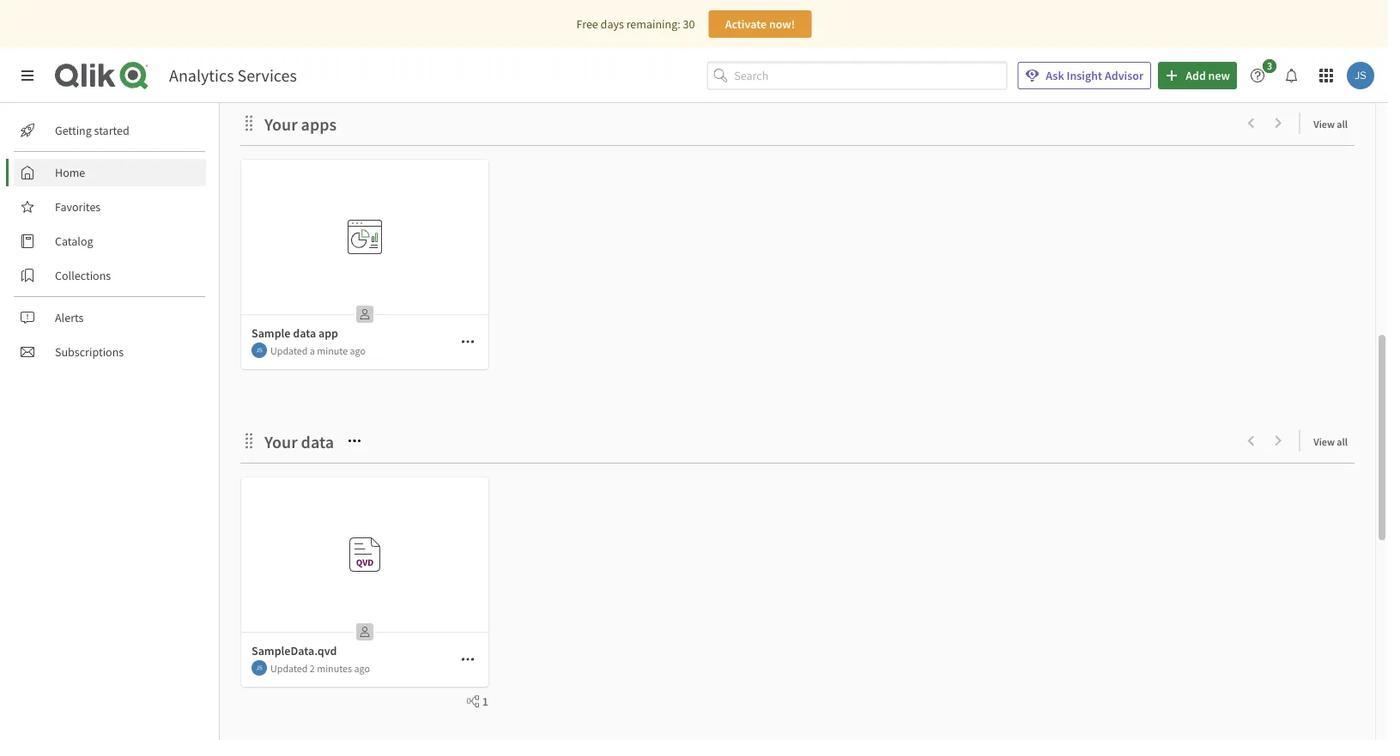 Task type: describe. For each thing, give the bounding box(es) containing it.
new
[[1209, 68, 1231, 83]]

app
[[319, 325, 338, 341]]

updated for apps
[[271, 344, 308, 357]]

a
[[310, 344, 315, 357]]

view all for 2nd view all link from the top of the page
[[1314, 435, 1348, 448]]

1
[[482, 694, 489, 709]]

catalog link
[[14, 228, 206, 255]]

activate now! link
[[709, 10, 812, 38]]

Search text field
[[735, 62, 1008, 90]]

remaining:
[[627, 16, 681, 32]]

updated for data
[[271, 661, 308, 675]]

add new button
[[1159, 62, 1237, 89]]

getting
[[55, 123, 92, 138]]

move collection image
[[240, 432, 258, 450]]

all for 2nd view all link from the bottom
[[1337, 117, 1348, 131]]

getting started
[[55, 123, 129, 138]]

john smith image for your apps
[[252, 343, 267, 358]]

activate
[[725, 16, 767, 32]]

insight
[[1067, 68, 1103, 83]]

john smith image for your data
[[252, 660, 267, 676]]

all for 2nd view all link from the top of the page
[[1337, 435, 1348, 448]]

activate now!
[[725, 16, 795, 32]]

john smith element for your data
[[252, 660, 267, 676]]

favorites link
[[14, 193, 206, 221]]

0 horizontal spatial more actions image
[[348, 434, 362, 448]]

personal element for your apps
[[351, 301, 379, 328]]

your apps
[[265, 114, 337, 135]]

move collection image
[[240, 115, 258, 132]]

updated a minute ago
[[271, 344, 366, 357]]

your apps link
[[265, 114, 344, 135]]

sample data app
[[252, 325, 338, 341]]

1 vertical spatial more actions image
[[461, 653, 475, 666]]

john smith element for your apps
[[252, 343, 267, 358]]

add
[[1186, 68, 1206, 83]]

your for your data
[[264, 432, 298, 453]]

apps
[[301, 114, 337, 135]]

collections
[[55, 268, 111, 283]]

2
[[310, 661, 315, 675]]

advisor
[[1105, 68, 1144, 83]]

services
[[237, 65, 297, 86]]

ask
[[1046, 68, 1065, 83]]

analytics
[[169, 65, 234, 86]]

home link
[[14, 159, 206, 186]]

main content containing your apps
[[213, 0, 1389, 740]]



Task type: locate. For each thing, give the bounding box(es) containing it.
1 view from the top
[[1314, 117, 1335, 131]]

1 vertical spatial your
[[264, 432, 298, 453]]

minutes
[[317, 661, 352, 675]]

personal element
[[351, 301, 379, 328], [351, 618, 379, 646]]

subscriptions
[[55, 344, 124, 360]]

all
[[1337, 117, 1348, 131], [1337, 435, 1348, 448]]

ago right minute
[[350, 344, 366, 357]]

1 horizontal spatial more actions image
[[461, 653, 475, 666]]

updated
[[271, 344, 308, 357], [271, 661, 308, 675]]

1 view all link from the top
[[1314, 112, 1355, 134]]

free days remaining: 30
[[577, 16, 695, 32]]

your data link
[[264, 432, 341, 453]]

2 view all from the top
[[1314, 435, 1348, 448]]

your right move collection image
[[265, 114, 298, 135]]

your right move collection icon
[[264, 432, 298, 453]]

more actions image
[[461, 335, 475, 349]]

ago
[[350, 344, 366, 357], [354, 661, 370, 675]]

ago for apps
[[350, 344, 366, 357]]

view for 2nd view all link from the bottom
[[1314, 117, 1335, 131]]

searchbar element
[[707, 62, 1008, 90]]

1 personal element from the top
[[351, 301, 379, 328]]

alerts
[[55, 310, 84, 325]]

view
[[1314, 117, 1335, 131], [1314, 435, 1335, 448]]

john smith image
[[252, 343, 267, 358], [252, 660, 267, 676]]

3
[[1267, 59, 1273, 73]]

0 vertical spatial all
[[1337, 117, 1348, 131]]

john smith image down sample
[[252, 343, 267, 358]]

1 vertical spatial view all
[[1314, 435, 1348, 448]]

ago for data
[[354, 661, 370, 675]]

sample
[[252, 325, 291, 341]]

personal element up minutes
[[351, 618, 379, 646]]

1 vertical spatial view all link
[[1314, 430, 1355, 452]]

1 john smith image from the top
[[252, 343, 267, 358]]

0 vertical spatial data
[[293, 325, 316, 341]]

collections link
[[14, 262, 206, 289]]

0 vertical spatial view
[[1314, 117, 1335, 131]]

minute
[[317, 344, 348, 357]]

days
[[601, 16, 624, 32]]

john smith image
[[1347, 62, 1375, 89]]

view for 2nd view all link from the top of the page
[[1314, 435, 1335, 448]]

2 view all link from the top
[[1314, 430, 1355, 452]]

data right move collection icon
[[301, 432, 334, 453]]

0 vertical spatial personal element
[[351, 301, 379, 328]]

close sidebar menu image
[[21, 69, 34, 82]]

0 vertical spatial ago
[[350, 344, 366, 357]]

updated left 2
[[271, 661, 308, 675]]

1 john smith element from the top
[[252, 343, 267, 358]]

1 vertical spatial ago
[[354, 661, 370, 675]]

30
[[683, 16, 695, 32]]

analytics services
[[169, 65, 297, 86]]

favorites
[[55, 199, 101, 215]]

data for sample
[[293, 325, 316, 341]]

main content
[[213, 0, 1389, 740]]

subscriptions link
[[14, 338, 206, 366]]

data for your
[[301, 432, 334, 453]]

2 updated from the top
[[271, 661, 308, 675]]

2 view from the top
[[1314, 435, 1335, 448]]

1 all from the top
[[1337, 117, 1348, 131]]

sampledata.qvd
[[347, 615, 418, 628], [252, 643, 337, 659]]

home
[[55, 165, 85, 180]]

1 updated from the top
[[271, 344, 308, 357]]

getting started link
[[14, 117, 206, 144]]

sampledata.qvd up minutes
[[347, 615, 418, 628]]

1 vertical spatial data
[[301, 432, 334, 453]]

1 vertical spatial sampledata.qvd
[[252, 643, 337, 659]]

personal element right app
[[351, 301, 379, 328]]

updated 2 minutes ago
[[271, 661, 370, 675]]

view all
[[1314, 117, 1348, 131], [1314, 435, 1348, 448]]

data up a
[[293, 325, 316, 341]]

view all link
[[1314, 112, 1355, 134], [1314, 430, 1355, 452]]

2 john smith element from the top
[[252, 660, 267, 676]]

free
[[577, 16, 598, 32]]

your for your apps
[[265, 114, 298, 135]]

personal element for your data
[[351, 618, 379, 646]]

now!
[[769, 16, 795, 32]]

0 horizontal spatial sampledata.qvd
[[252, 643, 337, 659]]

navigation pane element
[[0, 110, 219, 373]]

0 vertical spatial more actions image
[[348, 434, 362, 448]]

1 button
[[460, 694, 489, 709]]

1 horizontal spatial sampledata.qvd
[[347, 615, 418, 628]]

sampledata.qvd up 2
[[252, 643, 337, 659]]

1 vertical spatial view
[[1314, 435, 1335, 448]]

0 vertical spatial view all
[[1314, 117, 1348, 131]]

analytics services element
[[169, 65, 297, 86]]

more actions image
[[348, 434, 362, 448], [461, 653, 475, 666]]

started
[[94, 123, 129, 138]]

0 vertical spatial your
[[265, 114, 298, 135]]

john smith element left 2
[[252, 660, 267, 676]]

1 view all from the top
[[1314, 117, 1348, 131]]

1 vertical spatial john smith image
[[252, 660, 267, 676]]

2 john smith image from the top
[[252, 660, 267, 676]]

more actions image up 1 button
[[461, 653, 475, 666]]

john smith element
[[252, 343, 267, 358], [252, 660, 267, 676]]

add new
[[1186, 68, 1231, 83]]

john smith element down sample
[[252, 343, 267, 358]]

ask insight advisor button
[[1018, 62, 1152, 89]]

your data
[[264, 432, 334, 453]]

1 vertical spatial all
[[1337, 435, 1348, 448]]

0 vertical spatial view all link
[[1314, 112, 1355, 134]]

data
[[293, 325, 316, 341], [301, 432, 334, 453]]

1 vertical spatial updated
[[271, 661, 308, 675]]

john smith image left 2
[[252, 660, 267, 676]]

alerts link
[[14, 304, 206, 331]]

view all for 2nd view all link from the bottom
[[1314, 117, 1348, 131]]

updated down sample data app
[[271, 344, 308, 357]]

your
[[265, 114, 298, 135], [264, 432, 298, 453]]

1 vertical spatial personal element
[[351, 618, 379, 646]]

0 vertical spatial updated
[[271, 344, 308, 357]]

more actions image right "your data" link
[[348, 434, 362, 448]]

3 button
[[1244, 59, 1282, 89]]

0 vertical spatial sampledata.qvd
[[347, 615, 418, 628]]

1 vertical spatial john smith element
[[252, 660, 267, 676]]

2 all from the top
[[1337, 435, 1348, 448]]

0 vertical spatial john smith element
[[252, 343, 267, 358]]

2 personal element from the top
[[351, 618, 379, 646]]

catalog
[[55, 234, 93, 249]]

ask insight advisor
[[1046, 68, 1144, 83]]

0 vertical spatial john smith image
[[252, 343, 267, 358]]

ago right minutes
[[354, 661, 370, 675]]



Task type: vqa. For each thing, say whether or not it's contained in the screenshot.
the bottommost John Smith
no



